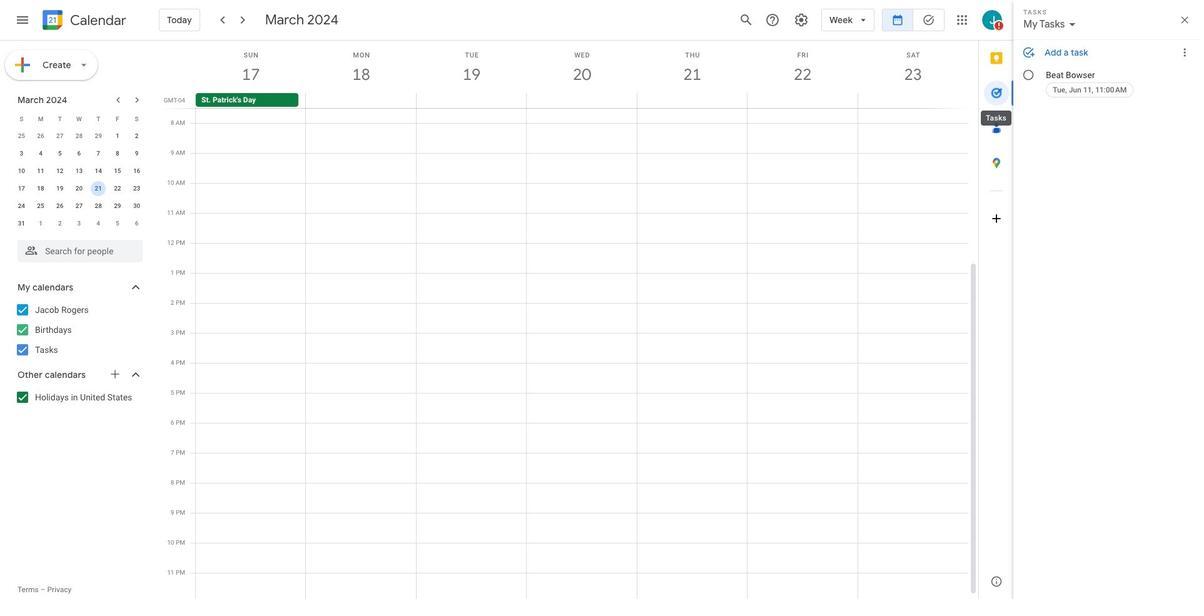 Task type: describe. For each thing, give the bounding box(es) containing it.
main drawer image
[[15, 13, 30, 28]]

april 6 element
[[129, 216, 144, 231]]

1 element
[[110, 129, 125, 144]]

my calendars list
[[3, 300, 155, 360]]

29 element
[[110, 199, 125, 214]]

saturday, march 23 element
[[858, 41, 968, 93]]

30 element
[[129, 199, 144, 214]]

12 element
[[52, 164, 67, 179]]

sunday, march 17 element
[[196, 41, 306, 93]]

19 element
[[52, 181, 67, 196]]

february 28 element
[[72, 129, 87, 144]]

calendar element
[[40, 8, 126, 35]]

9 element
[[129, 146, 144, 161]]

31 element
[[14, 216, 29, 231]]

february 29 element
[[91, 129, 106, 144]]

april 4 element
[[91, 216, 106, 231]]

add other calendars image
[[109, 368, 121, 381]]

heading inside calendar element
[[68, 13, 126, 28]]

14 element
[[91, 164, 106, 179]]

february 25 element
[[14, 129, 29, 144]]

8 element
[[110, 146, 125, 161]]

18 element
[[33, 181, 48, 196]]

22 element
[[110, 181, 125, 196]]



Task type: locate. For each thing, give the bounding box(es) containing it.
13 element
[[72, 164, 87, 179]]

friday, march 22 element
[[748, 41, 858, 93]]

11 element
[[33, 164, 48, 179]]

3 element
[[14, 146, 29, 161]]

april 3 element
[[72, 216, 87, 231]]

25 element
[[33, 199, 48, 214]]

april 2 element
[[52, 216, 67, 231]]

16 element
[[129, 164, 144, 179]]

5 element
[[52, 146, 67, 161]]

6 element
[[72, 146, 87, 161]]

24 element
[[14, 199, 29, 214]]

monday, march 18 element
[[306, 41, 417, 93]]

17 element
[[14, 181, 29, 196]]

Search for people text field
[[25, 240, 135, 263]]

thursday, march 21 element
[[637, 41, 748, 93]]

27 element
[[72, 199, 87, 214]]

grid
[[160, 41, 978, 600]]

wednesday, march 20 element
[[527, 41, 637, 93]]

heading
[[68, 13, 126, 28]]

february 26 element
[[33, 129, 48, 144]]

cell
[[306, 93, 416, 108], [416, 93, 527, 108], [527, 93, 637, 108], [637, 93, 747, 108], [747, 93, 857, 108], [857, 93, 968, 108], [89, 180, 108, 198]]

20 element
[[72, 181, 87, 196]]

15 element
[[110, 164, 125, 179]]

21 element
[[91, 181, 106, 196]]

tab list
[[979, 41, 1014, 565]]

march 2024 grid
[[12, 110, 146, 233]]

row group
[[12, 128, 146, 233]]

row
[[190, 93, 978, 108], [12, 110, 146, 128], [12, 128, 146, 145], [12, 145, 146, 163], [12, 163, 146, 180], [12, 180, 146, 198], [12, 198, 146, 215], [12, 215, 146, 233]]

28 element
[[91, 199, 106, 214]]

settings menu image
[[794, 13, 809, 28]]

tuesday, march 19 element
[[417, 41, 527, 93]]

7 element
[[91, 146, 106, 161]]

23 element
[[129, 181, 144, 196]]

26 element
[[52, 199, 67, 214]]

4 element
[[33, 146, 48, 161]]

april 1 element
[[33, 216, 48, 231]]

10 element
[[14, 164, 29, 179]]

april 5 element
[[110, 216, 125, 231]]

february 27 element
[[52, 129, 67, 144]]

None search field
[[0, 235, 155, 263]]

2 element
[[129, 129, 144, 144]]

cell inside march 2024 grid
[[89, 180, 108, 198]]



Task type: vqa. For each thing, say whether or not it's contained in the screenshot.
17 element
yes



